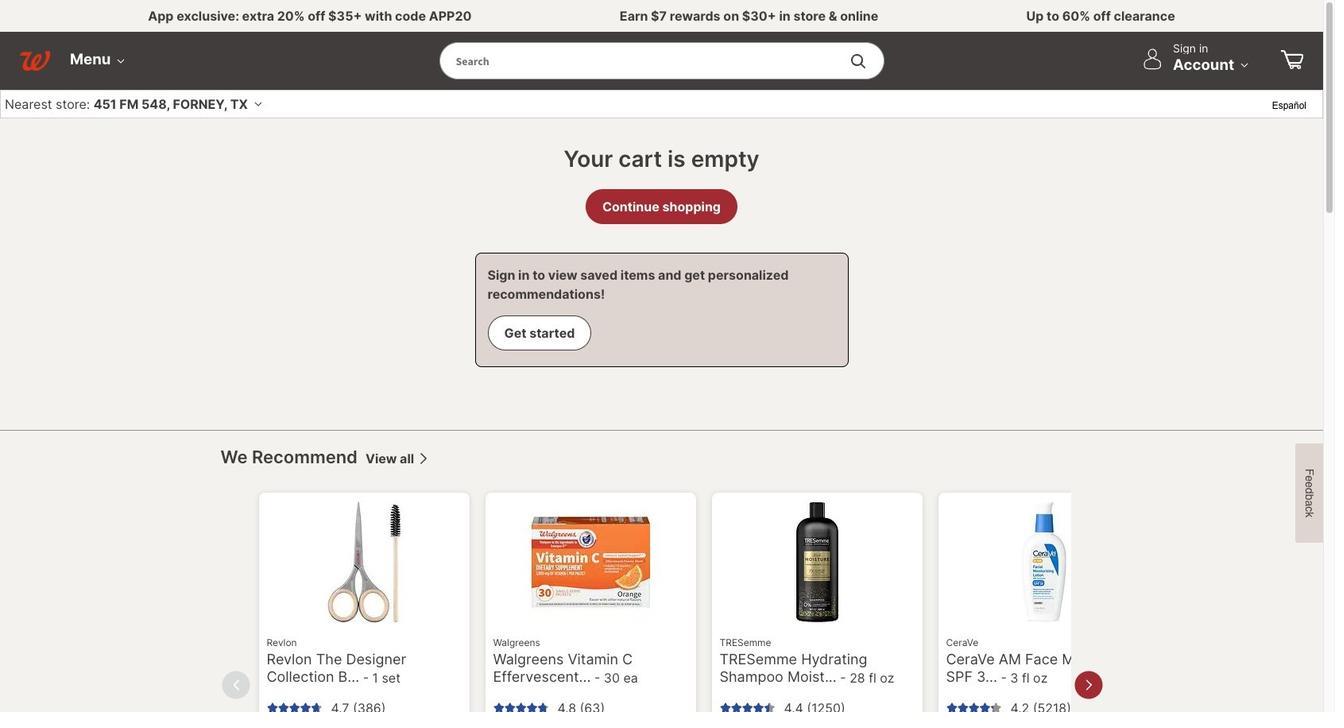 Task type: locate. For each thing, give the bounding box(es) containing it.
0 vertical spatial arrow right image
[[417, 452, 430, 465]]

4.2 out of 5 image
[[946, 702, 1003, 712]]

1 vertical spatial arrow right image
[[1083, 673, 1095, 697]]

arrow right image
[[417, 452, 430, 465], [1083, 673, 1095, 697]]

4.4 out of 5 image
[[720, 702, 776, 712]]

main content
[[0, 118, 1324, 430]]

region
[[221, 431, 1336, 712]]

walgreens: trusted since 1901 image
[[20, 51, 50, 71]]

walgreens vitamin c effervescent powder blend packets orange image
[[529, 500, 652, 624]]

0 horizontal spatial arrow right image
[[417, 452, 430, 465]]

4.7 out of 5 image
[[267, 702, 323, 712]]



Task type: describe. For each thing, give the bounding box(es) containing it.
search image
[[850, 53, 866, 69]]

cerave am face moisturizer spf 30, oil-free with sunscreen image
[[982, 500, 1105, 624]]

1 horizontal spatial arrow right image
[[1083, 673, 1095, 697]]

revlon the designer collection brow set image
[[302, 500, 426, 624]]

4.8 out of 5 image
[[493, 702, 550, 712]]

tresemme hydrating shampoo moisture rich image
[[756, 500, 879, 624]]

Search by keyword or item number text field
[[440, 43, 853, 79]]



Task type: vqa. For each thing, say whether or not it's contained in the screenshot.
region
yes



